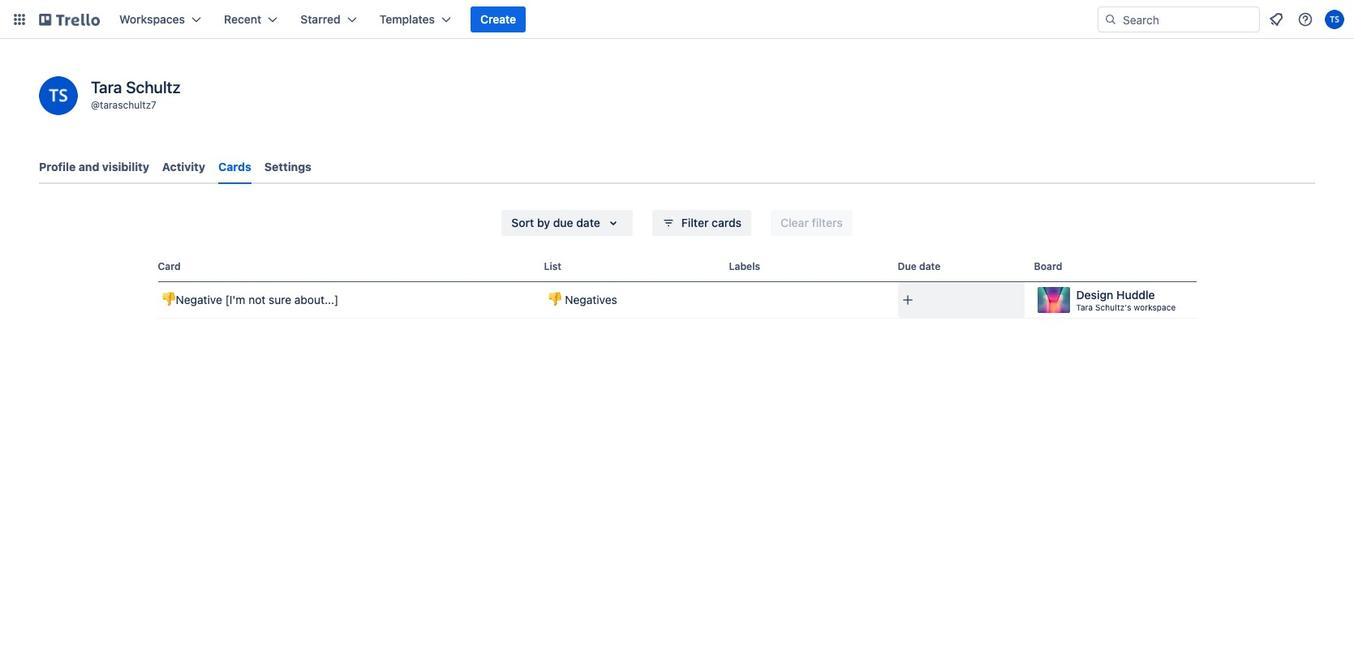 Task type: vqa. For each thing, say whether or not it's contained in the screenshot.
Add
no



Task type: locate. For each thing, give the bounding box(es) containing it.
0 vertical spatial tara
[[91, 78, 122, 97]]

👎 negatives button
[[544, 289, 722, 312]]

tara schultz (taraschultz7) image right open information menu "icon" on the top right
[[1325, 10, 1344, 29]]

visibility
[[102, 160, 149, 174]]

👎 negatives
[[547, 293, 617, 307]]

huddle
[[1116, 288, 1155, 302]]

sort by due date button
[[502, 210, 633, 236]]

filter cards button
[[652, 210, 751, 236]]

board
[[1034, 260, 1062, 273]]

and
[[78, 160, 99, 174]]

tara inside the "tara schultz @ taraschultz7"
[[91, 78, 122, 97]]

taraschultz7
[[100, 99, 157, 111]]

tara schultz (taraschultz7) image left @
[[39, 76, 78, 115]]

settings
[[264, 160, 311, 174]]

0 vertical spatial date
[[576, 216, 600, 230]]

👎negative
[[161, 293, 222, 307]]

clear filters
[[781, 216, 843, 230]]

👎
[[547, 293, 562, 307]]

sort by due date
[[511, 216, 600, 230]]

templates button
[[370, 6, 461, 32]]

starred
[[300, 12, 341, 26]]

tara schultz (taraschultz7) image
[[1325, 10, 1344, 29], [39, 76, 78, 115]]

filter cards
[[681, 216, 742, 230]]

1 vertical spatial tara
[[1076, 303, 1093, 312]]

profile and visibility link
[[39, 153, 149, 182]]

schultz's
[[1095, 303, 1131, 312]]

0 horizontal spatial tara
[[91, 78, 122, 97]]

1 vertical spatial tara schultz (taraschultz7) image
[[39, 76, 78, 115]]

cards link
[[218, 153, 251, 184]]

1 horizontal spatial tara
[[1076, 303, 1093, 312]]

[i'm
[[225, 293, 245, 307]]

0 horizontal spatial tara schultz (taraschultz7) image
[[39, 76, 78, 115]]

1 vertical spatial date
[[919, 260, 941, 273]]

create button
[[471, 6, 526, 32]]

sort
[[511, 216, 534, 230]]

tara up @
[[91, 78, 122, 97]]

0 horizontal spatial date
[[576, 216, 600, 230]]

Search field
[[1117, 7, 1259, 32]]

👎negative [i'm not sure about...] link
[[158, 282, 537, 318]]

profile
[[39, 160, 76, 174]]

activity
[[162, 160, 205, 174]]

tara inside the 'design huddle tara schultz's workspace'
[[1076, 303, 1093, 312]]

0 vertical spatial tara schultz (taraschultz7) image
[[1325, 10, 1344, 29]]

starred button
[[291, 6, 366, 32]]

search image
[[1104, 13, 1117, 26]]

sure
[[269, 293, 291, 307]]

👎negative [i'm not sure about...]
[[161, 293, 338, 307]]

negatives
[[565, 293, 617, 307]]

tara down design
[[1076, 303, 1093, 312]]

not
[[248, 293, 266, 307]]

about...]
[[294, 293, 338, 307]]

labels
[[729, 260, 760, 273]]

date
[[576, 216, 600, 230], [919, 260, 941, 273]]

tara
[[91, 78, 122, 97], [1076, 303, 1093, 312]]

workspaces button
[[110, 6, 211, 32]]

1 horizontal spatial tara schultz (taraschultz7) image
[[1325, 10, 1344, 29]]



Task type: describe. For each thing, give the bounding box(es) containing it.
filter
[[681, 216, 709, 230]]

templates
[[379, 12, 435, 26]]

due
[[898, 260, 917, 273]]

clear filters button
[[771, 210, 852, 236]]

schultz
[[126, 78, 181, 97]]

create
[[480, 12, 516, 26]]

primary element
[[0, 0, 1354, 39]]

date inside "popup button"
[[576, 216, 600, 230]]

0 notifications image
[[1266, 10, 1286, 29]]

settings link
[[264, 153, 311, 182]]

1 horizontal spatial date
[[919, 260, 941, 273]]

profile and visibility
[[39, 160, 149, 174]]

tara schultz @ taraschultz7
[[91, 78, 181, 111]]

@
[[91, 99, 100, 111]]

due date
[[898, 260, 941, 273]]

recent
[[224, 12, 261, 26]]

open information menu image
[[1297, 11, 1314, 28]]

due
[[553, 216, 573, 230]]

cards
[[218, 160, 251, 174]]

by
[[537, 216, 550, 230]]

activity link
[[162, 153, 205, 182]]

tara schultz (taraschultz7) image inside primary "element"
[[1325, 10, 1344, 29]]

workspaces
[[119, 12, 185, 26]]

card
[[158, 260, 181, 273]]

workspace
[[1134, 303, 1176, 312]]

list
[[544, 260, 562, 273]]

back to home image
[[39, 6, 100, 32]]

recent button
[[214, 6, 287, 32]]

clear
[[781, 216, 809, 230]]

filters
[[812, 216, 843, 230]]

design huddle tara schultz's workspace
[[1076, 288, 1176, 312]]

design
[[1076, 288, 1113, 302]]

cards
[[712, 216, 742, 230]]



